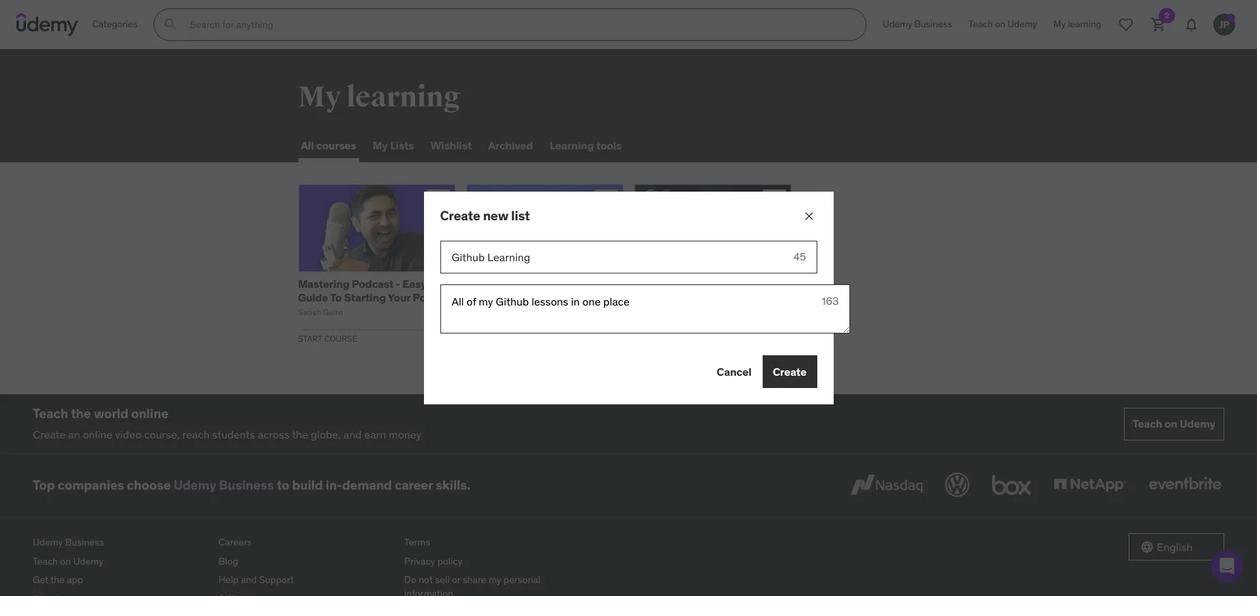 Task type: locate. For each thing, give the bounding box(es) containing it.
all
[[301, 139, 314, 153]]

1 horizontal spatial on
[[995, 18, 1005, 30]]

in-
[[326, 477, 342, 494]]

start course down studio
[[634, 334, 693, 344]]

satish
[[298, 307, 321, 317]]

2 start from the left
[[466, 334, 490, 344]]

mastering up gaire
[[298, 277, 349, 291]]

on
[[995, 18, 1005, 30], [1164, 417, 1177, 431], [60, 556, 71, 568]]

get
[[33, 574, 48, 587]]

learning tools
[[549, 139, 622, 153]]

1 vertical spatial online
[[83, 428, 112, 442]]

help
[[218, 574, 239, 587]]

start course down gaire
[[298, 334, 357, 344]]

create up kalob
[[466, 291, 500, 304]]

camera
[[634, 291, 673, 304]]

policy
[[437, 556, 462, 568]]

1 horizontal spatial online
[[131, 406, 168, 422]]

start
[[298, 334, 322, 344], [466, 334, 490, 344], [634, 334, 658, 344]]

2 horizontal spatial start course
[[634, 334, 693, 344]]

1 start course from the left
[[298, 334, 357, 344]]

mastering for movements
[[634, 277, 685, 291]]

or
[[452, 574, 460, 587]]

1 vertical spatial my
[[373, 139, 388, 153]]

support
[[259, 574, 294, 587]]

0 horizontal spatial mastering
[[298, 277, 349, 291]]

2 horizontal spatial on
[[1164, 417, 1177, 431]]

course down gaire
[[324, 334, 357, 344]]

mastering inside mastering podcast -  easy guide to starting your podcast satish gaire
[[298, 277, 349, 291]]

0 horizontal spatial start course
[[298, 334, 357, 344]]

0 horizontal spatial and
[[241, 574, 257, 587]]

&
[[483, 277, 490, 291]]

git & github crash course: create a repository from scratch!
[[466, 277, 601, 317]]

box image
[[989, 471, 1034, 501]]

teach inside udemy business teach on udemy get the app
[[33, 556, 58, 568]]

udemy
[[883, 18, 912, 30], [1008, 18, 1037, 30], [1180, 417, 1215, 431], [174, 477, 216, 494], [33, 537, 63, 549], [73, 556, 103, 568]]

arcade
[[749, 291, 785, 304]]

podcast
[[352, 277, 393, 291], [413, 291, 454, 304]]

2 horizontal spatial the
[[292, 428, 308, 442]]

Why are you creating this list? e.g. To start a new business, To get a new job, To become a web developer text field
[[440, 284, 850, 334]]

1 horizontal spatial teach on udemy
[[1133, 417, 1215, 431]]

learning tools link
[[547, 130, 625, 163]]

my up all courses
[[298, 80, 341, 115]]

teach on udemy
[[968, 18, 1037, 30], [1133, 417, 1215, 431]]

0 vertical spatial and
[[343, 428, 362, 442]]

english button
[[1129, 534, 1224, 561]]

the right get
[[51, 574, 65, 587]]

online
[[131, 406, 168, 422], [83, 428, 112, 442]]

netapp image
[[1051, 471, 1129, 501]]

3 start course from the left
[[634, 334, 693, 344]]

my for my learning
[[298, 80, 341, 115]]

guide
[[298, 291, 328, 304]]

top companies choose udemy business to build in-demand career skills.
[[33, 477, 470, 494]]

podcast left -
[[352, 277, 393, 291]]

1 start from the left
[[298, 334, 322, 344]]

0 vertical spatial online
[[131, 406, 168, 422]]

careers
[[218, 537, 252, 549]]

demand
[[342, 477, 392, 494]]

blog link
[[218, 553, 393, 572]]

0 horizontal spatial course
[[324, 334, 357, 344]]

course
[[324, 334, 357, 344], [492, 334, 525, 344], [660, 334, 693, 344]]

0 horizontal spatial my
[[298, 80, 341, 115]]

start course down kalob taulien
[[466, 334, 525, 344]]

1 vertical spatial teach on udemy
[[1133, 417, 1215, 431]]

udemy business teach on udemy get the app
[[33, 537, 104, 587]]

create new list dialog
[[424, 192, 850, 405]]

get the app link
[[33, 572, 208, 591]]

podcast right your
[[413, 291, 454, 304]]

the left globe,
[[292, 428, 308, 442]]

0 horizontal spatial the
[[51, 574, 65, 587]]

2 mastering from the left
[[634, 277, 685, 291]]

0 horizontal spatial on
[[60, 556, 71, 568]]

terms privacy policy do not sell or share my personal information
[[404, 537, 540, 597]]

0 horizontal spatial start
[[298, 334, 322, 344]]

1 course from the left
[[324, 334, 357, 344]]

0 vertical spatial on
[[995, 18, 1005, 30]]

1 horizontal spatial start course
[[466, 334, 525, 344]]

2 vertical spatial the
[[51, 574, 65, 587]]

teach on udemy for teach on udemy link to the middle
[[1133, 417, 1215, 431]]

start course
[[298, 334, 357, 344], [466, 334, 525, 344], [634, 334, 693, 344]]

crash
[[531, 277, 560, 291]]

privacy policy link
[[404, 553, 579, 572]]

2 vertical spatial business
[[65, 537, 104, 549]]

create left "an"
[[33, 428, 66, 442]]

1 horizontal spatial teach on udemy link
[[960, 8, 1045, 41]]

my for my lists
[[373, 139, 388, 153]]

english
[[1157, 541, 1193, 554]]

start down studio
[[634, 334, 658, 344]]

wishlist
[[430, 139, 472, 153]]

gaire
[[323, 307, 343, 317]]

the up "an"
[[71, 406, 91, 422]]

and
[[343, 428, 362, 442], [241, 574, 257, 587]]

create
[[440, 207, 480, 224], [466, 291, 500, 304], [773, 365, 807, 379], [33, 428, 66, 442]]

terms
[[404, 537, 430, 549]]

0 vertical spatial my
[[298, 80, 341, 115]]

1 horizontal spatial business
[[219, 477, 274, 494]]

top
[[33, 477, 55, 494]]

1 horizontal spatial my
[[373, 139, 388, 153]]

2 vertical spatial on
[[60, 556, 71, 568]]

business
[[914, 18, 952, 30], [219, 477, 274, 494], [65, 537, 104, 549]]

course for mastering podcast -  easy guide to starting your podcast
[[324, 334, 357, 344]]

0 vertical spatial business
[[914, 18, 952, 30]]

2 horizontal spatial start
[[634, 334, 658, 344]]

2 start course from the left
[[466, 334, 525, 344]]

course down taulien
[[492, 334, 525, 344]]

course:
[[563, 277, 601, 291]]

1 vertical spatial on
[[1164, 417, 1177, 431]]

archived link
[[485, 130, 536, 163]]

create right "cancel"
[[773, 365, 807, 379]]

github
[[493, 277, 529, 291]]

2 course from the left
[[492, 334, 525, 344]]

sell
[[435, 574, 450, 587]]

across
[[258, 428, 290, 442]]

online right "an"
[[83, 428, 112, 442]]

the
[[71, 406, 91, 422], [292, 428, 308, 442], [51, 574, 65, 587]]

udemy business link
[[875, 8, 960, 41], [174, 477, 274, 494], [33, 534, 208, 553]]

money
[[389, 428, 421, 442]]

mastering inside mastering game design camera movements in arcade studio
[[634, 277, 685, 291]]

video
[[115, 428, 141, 442]]

kalob taulien
[[466, 307, 515, 317]]

my
[[298, 80, 341, 115], [373, 139, 388, 153]]

1 horizontal spatial mastering
[[634, 277, 685, 291]]

1 vertical spatial business
[[219, 477, 274, 494]]

archived
[[488, 139, 533, 153]]

design
[[720, 277, 755, 291]]

1 vertical spatial and
[[241, 574, 257, 587]]

1 horizontal spatial the
[[71, 406, 91, 422]]

1 mastering from the left
[[298, 277, 349, 291]]

business inside udemy business teach on udemy get the app
[[65, 537, 104, 549]]

0 vertical spatial teach on udemy
[[968, 18, 1037, 30]]

eventbrite image
[[1146, 471, 1224, 501]]

business inside 'link'
[[914, 18, 952, 30]]

and inside careers blog help and support
[[241, 574, 257, 587]]

teach inside teach the world online create an online video course, reach students across the globe, and earn money
[[33, 406, 68, 422]]

online up course,
[[131, 406, 168, 422]]

app
[[67, 574, 83, 587]]

lists
[[390, 139, 414, 153]]

and right help
[[241, 574, 257, 587]]

1 vertical spatial the
[[292, 428, 308, 442]]

my left lists
[[373, 139, 388, 153]]

start down kalob
[[466, 334, 490, 344]]

2 horizontal spatial course
[[660, 334, 693, 344]]

movements
[[676, 291, 735, 304]]

course,
[[144, 428, 180, 442]]

1 horizontal spatial start
[[466, 334, 490, 344]]

Name your list e.g. HTML skills text field
[[440, 241, 782, 274]]

a
[[502, 291, 508, 304]]

0 horizontal spatial business
[[65, 537, 104, 549]]

choose
[[127, 477, 171, 494]]

globe,
[[311, 428, 341, 442]]

to
[[330, 291, 342, 304]]

wishlist link
[[428, 130, 475, 163]]

0 horizontal spatial teach on udemy
[[968, 18, 1037, 30]]

and inside teach the world online create an online video course, reach students across the globe, and earn money
[[343, 428, 362, 442]]

teach the world online create an online video course, reach students across the globe, and earn money
[[33, 406, 421, 442]]

start down satish
[[298, 334, 322, 344]]

udemy inside 'link'
[[883, 18, 912, 30]]

1 horizontal spatial course
[[492, 334, 525, 344]]

2 vertical spatial teach on udemy link
[[33, 553, 208, 572]]

teach
[[968, 18, 993, 30], [33, 406, 68, 422], [1133, 417, 1162, 431], [33, 556, 58, 568]]

course down studio
[[660, 334, 693, 344]]

all courses link
[[298, 130, 359, 163]]

2 horizontal spatial teach on udemy link
[[1124, 408, 1224, 441]]

teach on udemy link
[[960, 8, 1045, 41], [1124, 408, 1224, 441], [33, 553, 208, 572]]

2 horizontal spatial business
[[914, 18, 952, 30]]

and left earn
[[343, 428, 362, 442]]

mastering up studio
[[634, 277, 685, 291]]

1 horizontal spatial and
[[343, 428, 362, 442]]



Task type: vqa. For each thing, say whether or not it's contained in the screenshot.
Teach On Udemy link to the middle
yes



Task type: describe. For each thing, give the bounding box(es) containing it.
3 course from the left
[[660, 334, 693, 344]]

163
[[821, 294, 839, 308]]

mastering podcast -  easy guide to starting your podcast satish gaire
[[298, 277, 454, 317]]

personal
[[504, 574, 540, 587]]

build
[[292, 477, 323, 494]]

start for mastering podcast -  easy guide to starting your podcast
[[298, 334, 322, 344]]

earn
[[364, 428, 386, 442]]

career
[[395, 477, 433, 494]]

course for git & github crash course: create a repository from scratch!
[[492, 334, 525, 344]]

game
[[688, 277, 717, 291]]

studio
[[634, 304, 668, 317]]

my
[[489, 574, 501, 587]]

reach
[[182, 428, 210, 442]]

information
[[404, 588, 453, 597]]

git
[[466, 277, 481, 291]]

0 horizontal spatial teach on udemy link
[[33, 553, 208, 572]]

business for udemy business teach on udemy get the app
[[65, 537, 104, 549]]

learning
[[346, 80, 460, 115]]

careers blog help and support
[[218, 537, 294, 587]]

small image
[[1140, 541, 1154, 555]]

from
[[568, 291, 594, 304]]

taulien
[[489, 307, 515, 317]]

your
[[388, 291, 410, 304]]

tools
[[596, 139, 622, 153]]

courses
[[316, 139, 356, 153]]

new
[[483, 207, 508, 224]]

skills.
[[436, 477, 470, 494]]

0 vertical spatial the
[[71, 406, 91, 422]]

not
[[419, 574, 433, 587]]

cancel
[[717, 365, 751, 379]]

0 horizontal spatial online
[[83, 428, 112, 442]]

3 start from the left
[[634, 334, 658, 344]]

business for udemy business
[[914, 18, 952, 30]]

on inside udemy business teach on udemy get the app
[[60, 556, 71, 568]]

world
[[94, 406, 128, 422]]

-
[[396, 277, 400, 291]]

list
[[511, 207, 530, 224]]

to
[[277, 477, 289, 494]]

teach on udemy for the top teach on udemy link
[[968, 18, 1037, 30]]

cancel button
[[717, 356, 751, 389]]

kalob
[[466, 307, 487, 317]]

nasdaq image
[[847, 471, 926, 501]]

students
[[212, 428, 255, 442]]

my lists link
[[370, 130, 417, 163]]

mastering for guide
[[298, 277, 349, 291]]

start course for mastering podcast -  easy guide to starting your podcast
[[298, 334, 357, 344]]

on for teach on udemy link to the middle
[[1164, 417, 1177, 431]]

0 vertical spatial teach on udemy link
[[960, 8, 1045, 41]]

create inside teach the world online create an online video course, reach students across the globe, and earn money
[[33, 428, 66, 442]]

mastering podcast -  easy guide to starting your podcast link
[[298, 277, 454, 304]]

create inside button
[[773, 365, 807, 379]]

my learning
[[298, 80, 460, 115]]

start course for git & github crash course: create a repository from scratch!
[[466, 334, 525, 344]]

1 vertical spatial udemy business link
[[174, 477, 274, 494]]

in
[[737, 291, 747, 304]]

learning
[[549, 139, 594, 153]]

an
[[68, 428, 80, 442]]

1 horizontal spatial podcast
[[413, 291, 454, 304]]

create new list
[[440, 207, 530, 224]]

scratch!
[[466, 304, 509, 317]]

udemy business
[[883, 18, 952, 30]]

start for git & github crash course: create a repository from scratch!
[[466, 334, 490, 344]]

0 vertical spatial udemy business link
[[875, 8, 960, 41]]

my lists
[[373, 139, 414, 153]]

starting
[[344, 291, 386, 304]]

close modal image
[[802, 209, 816, 223]]

volkswagen image
[[942, 471, 972, 501]]

the inside udemy business teach on udemy get the app
[[51, 574, 65, 587]]

create button
[[762, 356, 817, 389]]

share
[[463, 574, 486, 587]]

2 vertical spatial udemy business link
[[33, 534, 208, 553]]

do not sell or share my personal information button
[[404, 572, 579, 597]]

on for the top teach on udemy link
[[995, 18, 1005, 30]]

0 horizontal spatial podcast
[[352, 277, 393, 291]]

help and support link
[[218, 572, 393, 591]]

1 vertical spatial teach on udemy link
[[1124, 408, 1224, 441]]

udemy image
[[16, 13, 79, 36]]

privacy
[[404, 556, 435, 568]]

repository
[[510, 291, 566, 304]]

do
[[404, 574, 416, 587]]

create inside git & github crash course: create a repository from scratch!
[[466, 291, 500, 304]]

easy
[[402, 277, 426, 291]]

mastering game design camera movements in arcade studio link
[[634, 277, 790, 317]]

blog
[[218, 556, 238, 568]]

git & github crash course: create a repository from scratch! link
[[466, 277, 605, 317]]

all courses
[[301, 139, 356, 153]]

45
[[793, 250, 806, 264]]

submit search image
[[163, 16, 179, 33]]

terms link
[[404, 534, 579, 553]]

create left new
[[440, 207, 480, 224]]

careers link
[[218, 534, 393, 553]]



